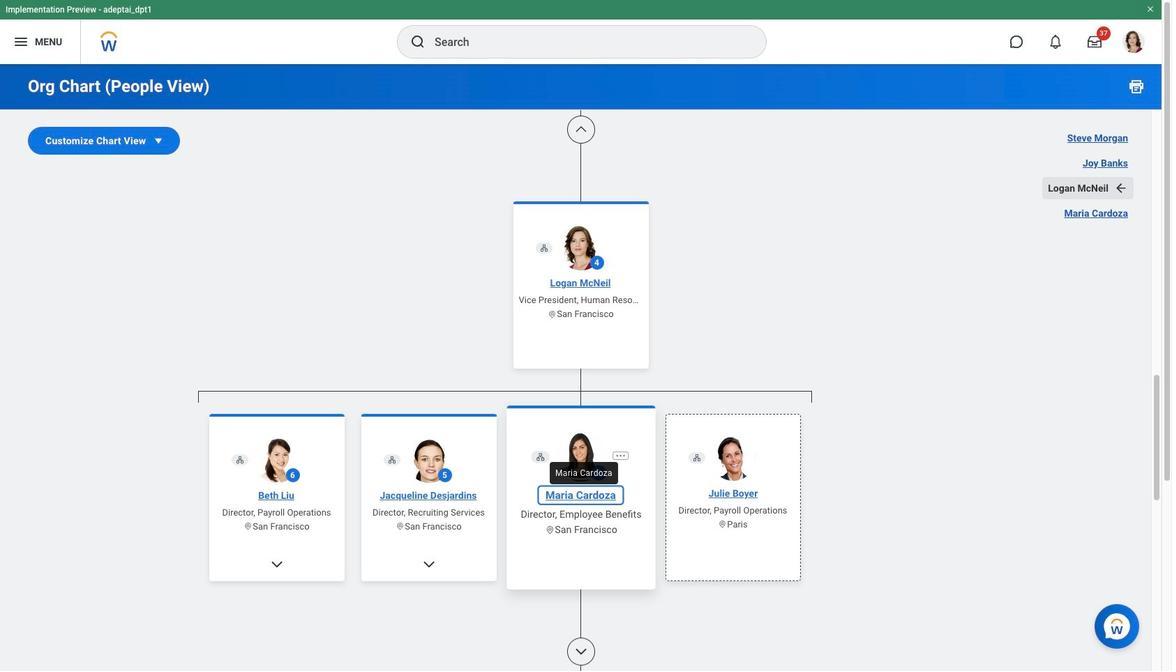 Task type: vqa. For each thing, say whether or not it's contained in the screenshot.
Arrow Left icon
yes



Task type: describe. For each thing, give the bounding box(es) containing it.
0 horizontal spatial view team image
[[388, 456, 396, 464]]

chevron down image
[[422, 557, 436, 571]]

chevron up image
[[574, 123, 588, 137]]

caret down image
[[152, 134, 166, 148]]

1 horizontal spatial location image
[[548, 309, 557, 318]]

Search Workday  search field
[[435, 27, 737, 57]]

1 horizontal spatial location image
[[545, 524, 555, 534]]

profile logan mcneil image
[[1123, 31, 1145, 56]]

print org chart image
[[1128, 78, 1145, 95]]

0 horizontal spatial location image
[[396, 522, 405, 531]]

logan mcneil, logan mcneil, 4 direct reports element
[[198, 402, 812, 672]]

related actions image
[[615, 450, 626, 461]]



Task type: locate. For each thing, give the bounding box(es) containing it.
close environment banner image
[[1146, 5, 1155, 13]]

location image
[[548, 309, 557, 318], [718, 520, 727, 529], [244, 522, 253, 531]]

0 vertical spatial chevron down image
[[270, 557, 284, 571]]

arrow left image
[[1114, 181, 1128, 195]]

notifications large image
[[1049, 35, 1063, 49]]

chevron down image
[[270, 557, 284, 571], [574, 645, 588, 659]]

view team image
[[540, 243, 548, 251], [536, 452, 545, 461], [235, 456, 244, 464]]

0 horizontal spatial location image
[[244, 522, 253, 531]]

1 vertical spatial chevron down image
[[574, 645, 588, 659]]

location image
[[396, 522, 405, 531], [545, 524, 555, 534]]

chevron down image inside logan mcneil, logan mcneil, 4 direct reports element
[[270, 557, 284, 571]]

tooltip
[[543, 459, 617, 487]]

justify image
[[13, 33, 29, 50]]

banner
[[0, 0, 1162, 64]]

inbox large image
[[1088, 35, 1102, 49]]

search image
[[410, 33, 426, 50]]

1 horizontal spatial chevron down image
[[574, 645, 588, 659]]

view team image
[[692, 454, 701, 462], [388, 456, 396, 464]]

1 horizontal spatial view team image
[[692, 454, 701, 462]]

main content
[[0, 0, 1162, 672]]

2 horizontal spatial location image
[[718, 520, 727, 529]]

0 horizontal spatial chevron down image
[[270, 557, 284, 571]]



